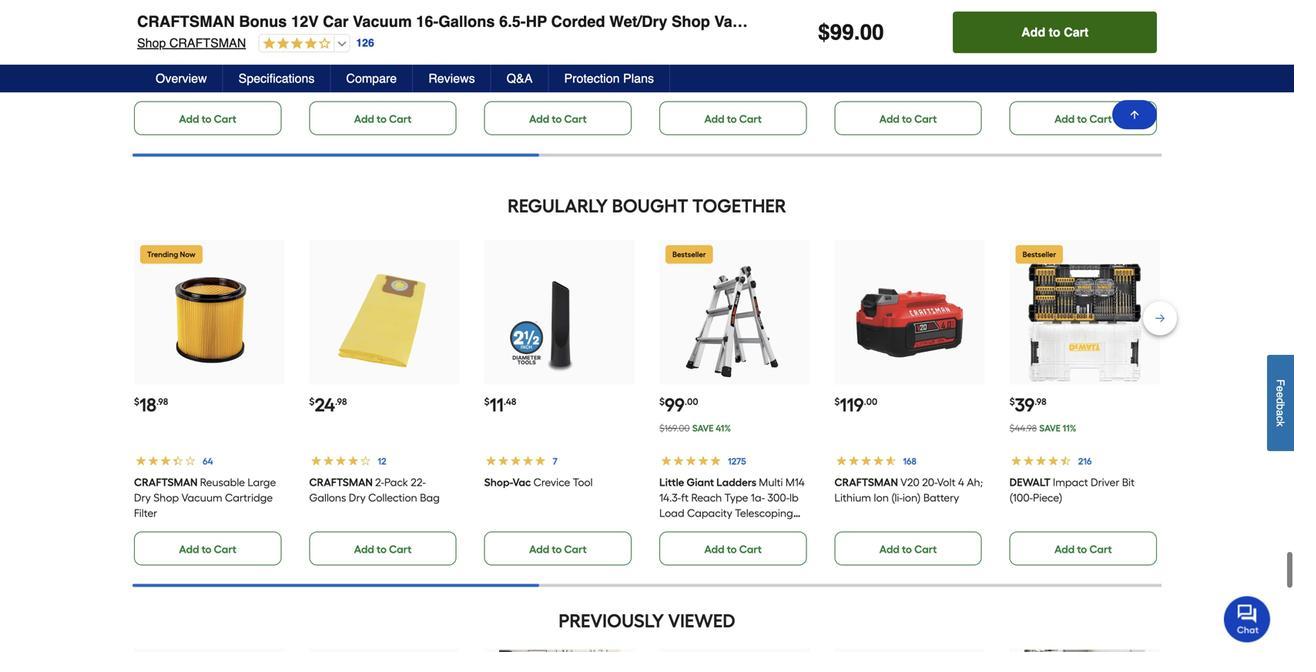 Task type: locate. For each thing, give the bounding box(es) containing it.
3 .98 from the left
[[1035, 396, 1047, 408]]

add down reusable large dry shop vacuum cartridge filter
[[179, 543, 199, 556]]

$ inside $ 24 .98
[[309, 396, 315, 408]]

add to cart inside 39 list item
[[1055, 543, 1113, 556]]

1 horizontal spatial 6-
[[937, 45, 946, 58]]

add down shop-vac crevice tool
[[529, 543, 550, 556]]

cart down protection
[[564, 112, 587, 125]]

to
[[1049, 25, 1061, 39], [202, 112, 212, 125], [377, 112, 387, 125], [552, 112, 562, 125], [727, 112, 737, 125], [902, 112, 912, 125], [1078, 112, 1088, 125], [202, 543, 212, 556], [377, 543, 387, 556], [552, 543, 562, 556], [727, 543, 737, 556], [902, 543, 912, 556], [1078, 543, 1088, 556]]

add to cart down 9-gallons 5-hp corded wet/dry shop vacuum with accessories included
[[179, 112, 237, 125]]

to for list item containing craftsman
[[377, 112, 387, 125]]

4.2 stars image
[[259, 37, 331, 51]]

12- right "quiet"
[[1146, 45, 1159, 58]]

quiet
[[1116, 45, 1143, 58]]

add to cart down the ladder
[[705, 543, 762, 556]]

add to cart link inside 18 list item
[[134, 532, 282, 566]]

0 horizontal spatial dry
[[134, 492, 151, 505]]

22-
[[411, 476, 426, 489]]

save left '41%'
[[693, 423, 714, 434]]

add to cart link inside 24 list item
[[309, 532, 457, 566]]

gallons inside stealthsonic quiet 12- gallons 5.5-hp corded wet/dry shop vacuum with accessories included
[[1010, 61, 1047, 74]]

reusable large dry shop vacuum cartridge filter
[[134, 476, 276, 520]]

1 5- from the left
[[226, 45, 235, 58]]

craftsman inside 119 list item
[[835, 476, 899, 489]]

vacuum
[[353, 13, 412, 30], [715, 13, 774, 30], [134, 76, 175, 89], [309, 76, 350, 89], [660, 76, 701, 89], [835, 76, 876, 89], [1082, 76, 1123, 89], [485, 92, 525, 105], [182, 492, 222, 505]]

add down piece)
[[1055, 543, 1075, 556]]

lithium
[[835, 492, 872, 505]]

save inside 39 list item
[[1040, 423, 1061, 434]]

cart down tool
[[564, 543, 587, 556]]

1 horizontal spatial .98
[[335, 396, 347, 408]]

$ 119 .00
[[835, 394, 878, 416]]

wet/dry inside 12-gallons 6-hp corded wet/dry shop vacuum with accessories included
[[874, 61, 915, 74]]

2 list item from the left
[[309, 0, 460, 135]]

trending
[[147, 250, 178, 259]]

$ for $ 11 .48
[[485, 396, 490, 408]]

hp
[[526, 13, 547, 30], [235, 45, 249, 58], [434, 45, 448, 58], [792, 45, 806, 58], [946, 45, 960, 58], [582, 61, 596, 74], [1067, 61, 1081, 74]]

add to cart
[[1022, 25, 1089, 39], [179, 112, 237, 125], [354, 112, 412, 125], [529, 112, 587, 125], [705, 112, 762, 125], [880, 112, 937, 125], [1055, 112, 1113, 125], [179, 543, 237, 556], [354, 543, 412, 556], [529, 543, 587, 556], [705, 543, 762, 556], [880, 543, 937, 556], [1055, 543, 1113, 556]]

1 .00 from the left
[[685, 396, 699, 408]]

2 save from the left
[[1040, 423, 1061, 434]]

bag
[[420, 492, 440, 505]]

q&a button
[[491, 65, 549, 92]]

.98 inside $ 39 .98
[[1035, 396, 1047, 408]]

.98 for 18
[[156, 396, 168, 408]]

12- inside stealthsonic quiet 12- gallons 5.5-hp corded wet/dry shop vacuum with accessories included
[[1146, 45, 1159, 58]]

2 2.5-gallons 2-hp corded wet/dry shop vacuum with accessories included link from the top
[[660, 45, 806, 105]]

shop inside 12-gallons 6-hp corded wet/dry shop vacuum with accessories included
[[918, 61, 944, 74]]

to inside 119 list item
[[902, 543, 912, 556]]

stealthsonic quiet 12- gallons 5.5-hp corded wet/dry shop vacuum with accessories included
[[1010, 45, 1159, 105]]

cart down the ladder
[[740, 543, 762, 556]]

1 horizontal spatial save
[[1040, 423, 1061, 434]]

add to cart link inside 39 list item
[[1010, 532, 1158, 566]]

.00 for 99
[[685, 396, 699, 408]]

vacuum down q&a
[[485, 92, 525, 105]]

hp inside 12-gallons 6-hp corded wet/dry shop vacuum with accessories included
[[946, 45, 960, 58]]

0 horizontal spatial 6-
[[573, 61, 582, 74]]

m14
[[786, 476, 805, 489]]

12-
[[884, 45, 897, 58], [1146, 45, 1159, 58], [520, 61, 533, 74]]

add inside "button"
[[1022, 25, 1046, 39]]

cart inside 18 list item
[[214, 543, 237, 556]]

corded down 'blower'
[[485, 76, 521, 89]]

add to cart link inside 11 list item
[[485, 532, 632, 566]]

wet/dry inside 5-gallons 4-hp corded wet/dry shop vacuum with accessories included
[[349, 61, 390, 74]]

with inside 5-gallons 4-hp corded wet/dry shop vacuum with accessories included
[[353, 76, 374, 89]]

1a-
[[751, 492, 765, 505]]

add down (li-
[[880, 543, 900, 556]]

craftsman up collection
[[309, 476, 373, 489]]

cart down reusable large dry shop vacuum cartridge filter
[[214, 543, 237, 556]]

to inside 11 list item
[[552, 543, 562, 556]]

1 horizontal spatial 2-
[[783, 45, 792, 58]]

vacuum down reusable
[[182, 492, 222, 505]]

to inside 99 list item
[[727, 543, 737, 556]]

capacity
[[687, 507, 733, 520]]

reviews button
[[413, 65, 491, 92]]

regularly bought together
[[508, 195, 787, 217]]

craftsman inside 24 list item
[[309, 476, 373, 489]]

$ inside '$ 119 .00'
[[835, 396, 840, 408]]

12-gallons 6-hp corded wet/dry shop vacuum with accessories included link
[[835, 0, 985, 105], [835, 45, 967, 105]]

previously viewed heading
[[133, 606, 1162, 637]]

0 vertical spatial 99
[[830, 20, 855, 45]]

cart down impact driver bit (100-piece)
[[1090, 543, 1113, 556]]

wet/dry down the 126 on the left top of the page
[[349, 61, 390, 74]]

$ inside $ 11 .48
[[485, 396, 490, 408]]

add down collection
[[354, 543, 374, 556]]

3 list item from the left
[[485, 0, 635, 135]]

2 .00 from the left
[[864, 396, 878, 408]]

12- down 00
[[884, 45, 897, 58]]

add to cart link for 119 list item
[[835, 532, 982, 566]]

shop craftsman
[[137, 36, 246, 50]]

dry left collection
[[349, 492, 366, 505]]

protection plans
[[565, 71, 654, 86]]

large
[[248, 476, 276, 489]]

1 bestseller from the left
[[673, 250, 706, 259]]

4 list item from the left
[[660, 0, 810, 135]]

to for first list item
[[202, 112, 212, 125]]

add up stealthsonic quiet 12- gallons 5.5-hp corded wet/dry shop vacuum with accessories included
[[1022, 25, 1046, 39]]

piece)
[[1034, 492, 1063, 505]]

9-
[[177, 45, 186, 58]]

cart
[[1064, 25, 1089, 39], [214, 112, 237, 125], [389, 112, 412, 125], [564, 112, 587, 125], [740, 112, 762, 125], [915, 112, 937, 125], [1090, 112, 1113, 125], [214, 543, 237, 556], [389, 543, 412, 556], [564, 543, 587, 556], [740, 543, 762, 556], [915, 543, 937, 556], [1090, 543, 1113, 556]]

$
[[818, 20, 830, 45], [134, 396, 139, 408], [309, 396, 315, 408], [485, 396, 490, 408], [660, 396, 665, 408], [835, 396, 840, 408], [1010, 396, 1016, 408]]

$ inside $ 39 .98
[[1010, 396, 1016, 408]]

car
[[323, 13, 349, 30]]

1 horizontal spatial .00
[[864, 396, 878, 408]]

dry inside reusable large dry shop vacuum cartridge filter
[[134, 492, 151, 505]]

12- right 'blower'
[[520, 61, 533, 74]]

save inside 99 list item
[[693, 423, 714, 434]]

vacuum inside stealthsonic quiet 12- gallons 5.5-hp corded wet/dry shop vacuum with accessories included
[[1082, 76, 1123, 89]]

type
[[725, 492, 749, 505]]

add to cart link for list item containing 12-gallons 6-hp corded wet/dry shop vacuum with accessories included
[[835, 101, 982, 135]]

0 horizontal spatial save
[[693, 423, 714, 434]]

5-
[[226, 45, 235, 58], [375, 45, 384, 58]]

corded down stealthsonic
[[1084, 61, 1121, 74]]

to inside 24 list item
[[377, 543, 387, 556]]

39 list item
[[1010, 240, 1161, 566]]

20-
[[923, 476, 938, 489]]

0 horizontal spatial bestseller
[[673, 250, 706, 259]]

0 horizontal spatial 5-
[[226, 45, 235, 58]]

ion
[[874, 492, 889, 505]]

included inside 12-gallons 6-hp corded wet/dry shop vacuum with accessories included
[[835, 92, 877, 105]]

0 horizontal spatial .00
[[685, 396, 699, 408]]

wet/dry inside 9-gallons 5-hp corded wet/dry shop vacuum with accessories included
[[174, 61, 215, 74]]

2 e from the top
[[1275, 392, 1287, 398]]

corded up detachable
[[551, 13, 605, 30]]

wet/dry down 9-
[[174, 61, 215, 74]]

99 for .
[[830, 20, 855, 45]]

.98 inside "$ 18 .98"
[[156, 396, 168, 408]]

included
[[908, 13, 971, 30], [134, 92, 176, 105], [309, 92, 352, 105], [660, 92, 702, 105], [835, 92, 877, 105], [1070, 92, 1112, 105], [485, 107, 527, 120]]

add down 2.5-gallons 2-hp corded wet/dry shop vacuum with accessories included
[[705, 112, 725, 125]]

(li-
[[892, 492, 903, 505]]

4-
[[424, 45, 434, 58]]

corded inside 2.5-gallons 2-hp corded wet/dry shop vacuum with accessories included
[[660, 61, 697, 74]]

24 list item
[[309, 240, 460, 566]]

corded right plans
[[660, 61, 697, 74]]

regularly bought together heading
[[133, 191, 1162, 221]]

shop inside reusable large dry shop vacuum cartridge filter
[[154, 492, 179, 505]]

add inside 11 list item
[[529, 543, 550, 556]]

2 detachable blower 12-gallons 6-hp corded wet/dry shop vacuum with accessories included link from the top
[[485, 45, 609, 120]]

.00 for 119
[[864, 396, 878, 408]]

2 .98 from the left
[[335, 396, 347, 408]]

12- for stealthsonic quiet 12- gallons 5.5-hp corded wet/dry shop vacuum with accessories included
[[1146, 45, 1159, 58]]

0 horizontal spatial 12-
[[520, 61, 533, 74]]

gallons
[[439, 13, 495, 30], [186, 45, 223, 58], [384, 45, 422, 58], [743, 45, 780, 58], [897, 45, 934, 58], [533, 61, 570, 74], [1010, 61, 1047, 74], [309, 492, 346, 505]]

$ 99 . 00
[[818, 20, 885, 45]]

1 dry from the left
[[134, 492, 151, 505]]

.48
[[504, 396, 517, 408]]

save for 99
[[693, 423, 714, 434]]

$ 99 .00
[[660, 394, 699, 416]]

wet/dry up plans
[[610, 13, 668, 30]]

craftsman up filter on the left
[[134, 476, 198, 489]]

add to cart link inside 119 list item
[[835, 532, 982, 566]]

$ inside "$ 18 .98"
[[134, 396, 139, 408]]

hp inside 5-gallons 4-hp corded wet/dry shop vacuum with accessories included
[[434, 45, 448, 58]]

cart down 5-gallons 4-hp corded wet/dry shop vacuum with accessories included
[[389, 112, 412, 125]]

vacuum inside detachable blower 12-gallons 6-hp corded wet/dry shop vacuum with accessories included
[[485, 92, 525, 105]]

1 vertical spatial 6-
[[573, 61, 582, 74]]

vacuum down shop craftsman
[[134, 76, 175, 89]]

vacuum inside 5-gallons 4-hp corded wet/dry shop vacuum with accessories included
[[309, 76, 350, 89]]

protection plans button
[[549, 65, 671, 92]]

add to cart down impact driver bit (100-piece)
[[1055, 543, 1113, 556]]

to for 119 list item
[[902, 543, 912, 556]]

2- right the "2.5-" on the right of page
[[783, 45, 792, 58]]

cart inside 24 list item
[[389, 543, 412, 556]]

2 horizontal spatial 12-
[[1146, 45, 1159, 58]]

2 bestseller from the left
[[1023, 250, 1057, 259]]

vacuum down stealthsonic
[[1082, 76, 1123, 89]]

0 horizontal spatial 2-
[[375, 476, 385, 489]]

driver
[[1091, 476, 1120, 489]]

cart up stealthsonic
[[1064, 25, 1089, 39]]

0 vertical spatial 6-
[[937, 45, 946, 58]]

.98 for 24
[[335, 396, 347, 408]]

gallons inside 5-gallons 4-hp corded wet/dry shop vacuum with accessories included
[[384, 45, 422, 58]]

hp inside stealthsonic quiet 12- gallons 5.5-hp corded wet/dry shop vacuum with accessories included
[[1067, 61, 1081, 74]]

99 inside list item
[[665, 394, 685, 416]]

dewalt left 9-
[[134, 45, 175, 58]]

2 horizontal spatial .98
[[1035, 396, 1047, 408]]

cart down "ion)"
[[915, 543, 937, 556]]

2 5- from the left
[[375, 45, 384, 58]]

midham composite indoor extra large dog image
[[500, 651, 620, 653]]

ion)
[[903, 492, 921, 505]]

5 list item from the left
[[835, 0, 985, 135]]

craftsman down car
[[309, 45, 373, 58]]

.00 inside $ 99 .00
[[685, 396, 699, 408]]

reviews
[[429, 71, 475, 86]]

1 e from the top
[[1275, 386, 1287, 392]]

with down the 126 on the left top of the page
[[353, 76, 374, 89]]

arrow up image
[[1129, 109, 1141, 121]]

list item containing detachable blower 12-gallons 6-hp corded wet/dry shop vacuum with accessories included
[[485, 0, 635, 135]]

300-
[[768, 492, 790, 505]]

to inside 18 list item
[[202, 543, 212, 556]]

wet/dry inside detachable blower 12-gallons 6-hp corded wet/dry shop vacuum with accessories included
[[524, 76, 565, 89]]

e up b
[[1275, 392, 1287, 398]]

bestseller inside 99 list item
[[673, 250, 706, 259]]

e up d
[[1275, 386, 1287, 392]]

v20 20-volt 4 ah; lithium ion (li-ion) battery
[[835, 476, 984, 505]]

12v
[[291, 13, 319, 30]]

99
[[830, 20, 855, 45], [665, 394, 685, 416]]

corded down 4.2 stars image
[[309, 61, 346, 74]]

1 detachable blower 12-gallons 6-hp corded wet/dry shop vacuum with accessories included link from the top
[[485, 0, 635, 120]]

2- inside 2.5-gallons 2-hp corded wet/dry shop vacuum with accessories included
[[783, 45, 792, 58]]

add to cart up stealthsonic
[[1022, 25, 1089, 39]]

add to cart link
[[134, 101, 282, 135], [309, 101, 457, 135], [485, 101, 632, 135], [660, 101, 807, 135], [835, 101, 982, 135], [1010, 101, 1158, 135], [134, 532, 282, 566], [309, 532, 457, 566], [485, 532, 632, 566], [660, 532, 807, 566], [835, 532, 982, 566], [1010, 532, 1158, 566]]

dewalt for 5.5-
[[1010, 45, 1051, 58]]

craftsman inside 18 list item
[[134, 476, 198, 489]]

18 list item
[[134, 240, 285, 566]]

multi-
[[660, 522, 687, 536]]

vacuum inside 12-gallons 6-hp corded wet/dry shop vacuum with accessories included
[[835, 76, 876, 89]]

included inside stealthsonic quiet 12- gallons 5.5-hp corded wet/dry shop vacuum with accessories included
[[1070, 92, 1112, 105]]

plans
[[623, 71, 654, 86]]

99 for .00
[[665, 394, 685, 416]]

1 save from the left
[[693, 423, 714, 434]]

0 vertical spatial 2-
[[783, 45, 792, 58]]

0 horizontal spatial 99
[[665, 394, 685, 416]]

hp inside 2.5-gallons 2-hp corded wet/dry shop vacuum with accessories included
[[792, 45, 806, 58]]

ft
[[681, 492, 689, 505]]

craftsman 2-pack 22-gallons dry collection bag image
[[324, 263, 445, 383]]

16-
[[416, 13, 439, 30]]

with down "quiet"
[[1125, 76, 1146, 89]]

wet/dry down detachable
[[524, 76, 565, 89]]

.00 inside '$ 119 .00'
[[864, 396, 878, 408]]

dewalt up 5.5-
[[1010, 45, 1051, 58]]

vacuum down 4.2 stars image
[[309, 76, 350, 89]]

add to cart button
[[954, 12, 1158, 53]]

shop-vac crevice tool image
[[500, 263, 620, 383]]

1 horizontal spatial 5-
[[375, 45, 384, 58]]

add to cart down protection
[[529, 112, 587, 125]]

bit
[[1123, 476, 1135, 489]]

with down q&a
[[528, 92, 549, 105]]

with down 9-
[[178, 76, 199, 89]]

99 left 00
[[830, 20, 855, 45]]

bonus
[[239, 13, 287, 30]]

wet/dry down the "2.5-" on the right of page
[[699, 61, 740, 74]]

wet/dry down 00
[[874, 61, 915, 74]]

craftsman up 'lithium'
[[835, 476, 899, 489]]

wet/dry down 5.5-
[[1010, 76, 1051, 89]]

multi m14 14.3-ft reach type 1a- 300-lb load capacity telescoping multi-position ladder
[[660, 476, 805, 536]]

accessories
[[813, 13, 904, 30], [201, 76, 259, 89], [376, 76, 434, 89], [727, 76, 784, 89], [902, 76, 959, 89], [552, 92, 609, 105], [1010, 92, 1068, 105]]

add to cart down stealthsonic quiet 12- gallons 5.5-hp corded wet/dry shop vacuum with accessories included
[[1055, 112, 1113, 125]]

add to cart inside 11 list item
[[529, 543, 587, 556]]

impact driver bit (100-piece)
[[1010, 476, 1135, 505]]

12- for detachable blower 12-gallons 6-hp corded wet/dry shop vacuum with accessories included
[[520, 61, 533, 74]]

corded down $ 99 . 00 in the top right of the page
[[835, 61, 872, 74]]

$ 24 .98
[[309, 394, 347, 416]]

1 vertical spatial 2-
[[375, 476, 385, 489]]

14.3-
[[660, 492, 681, 505]]

1 horizontal spatial dry
[[349, 492, 366, 505]]

with down 00
[[878, 76, 899, 89]]

add to cart down crevice
[[529, 543, 587, 556]]

add to cart down reusable large dry shop vacuum cartridge filter
[[179, 543, 237, 556]]

5- right 9-
[[226, 45, 235, 58]]

accessories inside 9-gallons 5-hp corded wet/dry shop vacuum with accessories included
[[201, 76, 259, 89]]

vacuum right plans
[[660, 76, 701, 89]]

together
[[693, 195, 787, 217]]

vacuum up the "2.5-" on the right of page
[[715, 13, 774, 30]]

collection
[[368, 492, 418, 505]]

craftsman reusable large dry shop vacuum cartridge filter image
[[149, 263, 270, 383]]

q&a
[[507, 71, 533, 86]]

protection
[[565, 71, 620, 86]]

0 horizontal spatial .98
[[156, 396, 168, 408]]

add down position
[[705, 543, 725, 556]]

craftsman for 5-gallons 4-hp corded wet/dry shop vacuum with accessories included
[[309, 45, 373, 58]]

6- inside detachable blower 12-gallons 6-hp corded wet/dry shop vacuum with accessories included
[[573, 61, 582, 74]]

1 vertical spatial 99
[[665, 394, 685, 416]]

2- up collection
[[375, 476, 385, 489]]

99 up $169.00
[[665, 394, 685, 416]]

shop inside detachable blower 12-gallons 6-hp corded wet/dry shop vacuum with accessories included
[[568, 76, 593, 89]]

cart down collection
[[389, 543, 412, 556]]

1 .98 from the left
[[156, 396, 168, 408]]

corded inside 5-gallons 4-hp corded wet/dry shop vacuum with accessories included
[[309, 61, 346, 74]]

$ for $ 24 .98
[[309, 396, 315, 408]]

dewalt up (100-
[[1010, 476, 1051, 489]]

bestseller
[[673, 250, 706, 259], [1023, 250, 1057, 259]]

1 horizontal spatial 99
[[830, 20, 855, 45]]

add to cart link for list item containing 2.5-gallons 2-hp corded wet/dry shop vacuum with accessories included
[[660, 101, 807, 135]]

.98 inside $ 24 .98
[[335, 396, 347, 408]]

corded down shop craftsman
[[134, 61, 171, 74]]

2 dry from the left
[[349, 492, 366, 505]]

dry up filter on the left
[[134, 492, 151, 505]]

sinkology turner undermount farmhouse apron front 30-in x 18-in crisp white fireclay single bowl kitchen sink image
[[1025, 651, 1146, 653]]

5- right the 126 on the left top of the page
[[375, 45, 384, 58]]

1 horizontal spatial 12-
[[884, 45, 897, 58]]

vacuum down .
[[835, 76, 876, 89]]

add down 12-gallons 6-hp corded wet/dry shop vacuum with accessories included
[[880, 112, 900, 125]]

$ inside $ 99 .00
[[660, 396, 665, 408]]

add to cart down "ion)"
[[880, 543, 937, 556]]

d
[[1275, 398, 1287, 404]]

accessories inside 2.5-gallons 2-hp corded wet/dry shop vacuum with accessories included
[[727, 76, 784, 89]]

add to cart down collection
[[354, 543, 412, 556]]

1 horizontal spatial bestseller
[[1023, 250, 1057, 259]]

now
[[180, 250, 196, 259]]

add to cart link for 39 list item
[[1010, 532, 1158, 566]]

add to cart down 2.5-gallons 2-hp corded wet/dry shop vacuum with accessories included
[[705, 112, 762, 125]]

save left 11%
[[1040, 423, 1061, 434]]

save
[[693, 423, 714, 434], [1040, 423, 1061, 434]]

pack
[[385, 476, 408, 489]]

with inside detachable blower 12-gallons 6-hp corded wet/dry shop vacuum with accessories included
[[528, 92, 549, 105]]

add to cart link inside 99 list item
[[660, 532, 807, 566]]

12- inside detachable blower 12-gallons 6-hp corded wet/dry shop vacuum with accessories included
[[520, 61, 533, 74]]

wet/dry
[[610, 13, 668, 30], [174, 61, 215, 74], [349, 61, 390, 74], [699, 61, 740, 74], [874, 61, 915, 74], [524, 76, 565, 89], [1010, 76, 1051, 89]]

giant
[[687, 476, 715, 489]]

cart down 2.5-gallons 2-hp corded wet/dry shop vacuum with accessories included
[[740, 112, 762, 125]]

2- inside the 2-pack 22- gallons dry collection bag
[[375, 476, 385, 489]]

little giant ladders multi m14 14.3-ft reach type 1a- 300-lb load capacity telescoping multi-position ladder image
[[675, 263, 795, 383]]

list item
[[134, 0, 285, 135], [309, 0, 460, 135], [485, 0, 635, 135], [660, 0, 810, 135], [835, 0, 985, 135], [1010, 0, 1161, 135]]

add to cart inside 99 list item
[[705, 543, 762, 556]]

detachable
[[551, 45, 608, 58]]

dry
[[134, 492, 151, 505], [349, 492, 366, 505]]

with right plans
[[703, 76, 724, 89]]



Task type: describe. For each thing, give the bounding box(es) containing it.
2-pack 22- gallons dry collection bag
[[309, 476, 440, 505]]

previously viewed
[[559, 610, 736, 633]]

telescoping
[[735, 507, 794, 520]]

add to cart link for 99 list item
[[660, 532, 807, 566]]

cart inside 119 list item
[[915, 543, 937, 556]]

crevice
[[534, 476, 571, 489]]

little giant ladders
[[660, 476, 757, 489]]

$ for $ 18 .98
[[134, 396, 139, 408]]

dry inside the 2-pack 22- gallons dry collection bag
[[349, 492, 366, 505]]

add to cart link for list item containing detachable blower 12-gallons 6-hp corded wet/dry shop vacuum with accessories included
[[485, 101, 632, 135]]

specifications
[[239, 71, 315, 86]]

2.5-gallons 2-hp corded wet/dry shop vacuum with accessories included
[[660, 45, 806, 105]]

to for 6th list item
[[1078, 112, 1088, 125]]

1 12-gallons 6-hp corded wet/dry shop vacuum with accessories included link from the top
[[835, 0, 985, 105]]

5- inside 5-gallons 4-hp corded wet/dry shop vacuum with accessories included
[[375, 45, 384, 58]]

99 list item
[[660, 240, 810, 566]]

viewed
[[669, 610, 736, 633]]

shop-vac crevice tool
[[485, 476, 593, 489]]

craftsman v20 20-volt 4 ah; lithium ion (li-ion) battery image
[[850, 263, 970, 383]]

$169.00
[[660, 423, 690, 434]]

corded inside 12-gallons 6-hp corded wet/dry shop vacuum with accessories included
[[835, 61, 872, 74]]

00
[[861, 20, 885, 45]]

vacuum inside reusable large dry shop vacuum cartridge filter
[[182, 492, 222, 505]]

with inside stealthsonic quiet 12- gallons 5.5-hp corded wet/dry shop vacuum with accessories included
[[1125, 76, 1146, 89]]

to for 39 list item
[[1078, 543, 1088, 556]]

gallons inside 2.5-gallons 2-hp corded wet/dry shop vacuum with accessories included
[[743, 45, 780, 58]]

119
[[840, 394, 864, 416]]

list item containing craftsman
[[309, 0, 460, 135]]

$ for $ 39 .98
[[1010, 396, 1016, 408]]

cart inside "button"
[[1064, 25, 1089, 39]]

vacuum up the 126 on the left top of the page
[[353, 13, 412, 30]]

hp inside detachable blower 12-gallons 6-hp corded wet/dry shop vacuum with accessories included
[[582, 61, 596, 74]]

9-gallons 5-hp corded wet/dry shop vacuum with accessories included
[[134, 45, 259, 105]]

bought
[[612, 195, 689, 217]]

$ 39 .98
[[1010, 394, 1047, 416]]

add to cart link for first list item
[[134, 101, 282, 135]]

included inside 9-gallons 5-hp corded wet/dry shop vacuum with accessories included
[[134, 92, 176, 105]]

corded inside 9-gallons 5-hp corded wet/dry shop vacuum with accessories included
[[134, 61, 171, 74]]

add inside 119 list item
[[880, 543, 900, 556]]

f
[[1275, 380, 1287, 386]]

overview button
[[140, 65, 223, 92]]

1 2.5-gallons 2-hp corded wet/dry shop vacuum with accessories included link from the top
[[660, 0, 810, 105]]

included inside 5-gallons 4-hp corded wet/dry shop vacuum with accessories included
[[309, 92, 352, 105]]

add down compare button
[[354, 112, 374, 125]]

multi
[[759, 476, 783, 489]]

trending now
[[147, 250, 196, 259]]

11
[[490, 394, 504, 416]]

add down overview button
[[179, 112, 199, 125]]

39
[[1016, 394, 1035, 416]]

shop inside 9-gallons 5-hp corded wet/dry shop vacuum with accessories included
[[217, 61, 243, 74]]

gallons inside 9-gallons 5-hp corded wet/dry shop vacuum with accessories included
[[186, 45, 223, 58]]

6- inside 12-gallons 6-hp corded wet/dry shop vacuum with accessories included
[[937, 45, 946, 58]]

.98 for 39
[[1035, 396, 1047, 408]]

f e e d b a c k button
[[1268, 355, 1295, 452]]

position
[[687, 522, 725, 536]]

k
[[1275, 422, 1287, 427]]

list item containing 2.5-gallons 2-hp corded wet/dry shop vacuum with accessories included
[[660, 0, 810, 135]]

f e e d b a c k
[[1275, 380, 1287, 427]]

1 list item from the left
[[134, 0, 285, 135]]

chat invite button image
[[1225, 596, 1272, 643]]

cartridge
[[225, 492, 273, 505]]

11%
[[1063, 423, 1077, 434]]

accessories inside 12-gallons 6-hp corded wet/dry shop vacuum with accessories included
[[902, 76, 959, 89]]

add to cart inside "button"
[[1022, 25, 1089, 39]]

reach
[[692, 492, 722, 505]]

craftsman for reusable large dry shop vacuum cartridge filter
[[134, 476, 198, 489]]

ladders
[[717, 476, 757, 489]]

compare button
[[331, 65, 413, 92]]

previously
[[559, 610, 664, 633]]

gallons inside detachable blower 12-gallons 6-hp corded wet/dry shop vacuum with accessories included
[[533, 61, 570, 74]]

wet/dry inside 2.5-gallons 2-hp corded wet/dry shop vacuum with accessories included
[[699, 61, 740, 74]]

load
[[660, 507, 685, 520]]

shop inside stealthsonic quiet 12- gallons 5.5-hp corded wet/dry shop vacuum with accessories included
[[1054, 76, 1079, 89]]

126
[[356, 37, 374, 49]]

add to cart link for 6th list item
[[1010, 101, 1158, 135]]

dewalt for corded
[[134, 45, 175, 58]]

cart inside 11 list item
[[564, 543, 587, 556]]

b
[[1275, 404, 1287, 411]]

gallons inside the 2-pack 22- gallons dry collection bag
[[309, 492, 346, 505]]

with inside 12-gallons 6-hp corded wet/dry shop vacuum with accessories included
[[878, 76, 899, 89]]

add down stealthsonic quiet 12- gallons 5.5-hp corded wet/dry shop vacuum with accessories included
[[1055, 112, 1075, 125]]

add inside 99 list item
[[705, 543, 725, 556]]

accessories inside stealthsonic quiet 12- gallons 5.5-hp corded wet/dry shop vacuum with accessories included
[[1010, 92, 1068, 105]]

to for 99 list item
[[727, 543, 737, 556]]

impact
[[1054, 476, 1089, 489]]

volt
[[938, 476, 956, 489]]

with left $ 99 . 00 in the top right of the page
[[778, 13, 809, 30]]

filter
[[134, 507, 157, 520]]

$44.98
[[1010, 423, 1037, 434]]

list item containing 12-gallons 6-hp corded wet/dry shop vacuum with accessories included
[[835, 0, 985, 135]]

11 list item
[[485, 240, 635, 566]]

12- inside 12-gallons 6-hp corded wet/dry shop vacuum with accessories included
[[884, 45, 897, 58]]

to for 18 list item
[[202, 543, 212, 556]]

shop-
[[485, 476, 513, 489]]

stealthsonic
[[1054, 45, 1114, 58]]

cart inside 99 list item
[[740, 543, 762, 556]]

with inside 2.5-gallons 2-hp corded wet/dry shop vacuum with accessories included
[[703, 76, 724, 89]]

dewalt for piece)
[[1010, 476, 1051, 489]]

detachable blower 12-gallons 6-hp corded wet/dry shop vacuum with accessories included
[[485, 45, 609, 120]]

hp inside 9-gallons 5-hp corded wet/dry shop vacuum with accessories included
[[235, 45, 249, 58]]

accessories inside 5-gallons 4-hp corded wet/dry shop vacuum with accessories included
[[376, 76, 434, 89]]

tool
[[573, 476, 593, 489]]

little
[[660, 476, 685, 489]]

add to cart inside 24 list item
[[354, 543, 412, 556]]

$44.98 save 11%
[[1010, 423, 1077, 434]]

save for 39
[[1040, 423, 1061, 434]]

c
[[1275, 416, 1287, 422]]

to for list item containing detachable blower 12-gallons 6-hp corded wet/dry shop vacuum with accessories included
[[552, 112, 562, 125]]

bestseller for 39
[[1023, 250, 1057, 259]]

craftsman up overview button
[[169, 36, 246, 50]]

bestseller for 99
[[673, 250, 706, 259]]

with inside 9-gallons 5-hp corded wet/dry shop vacuum with accessories included
[[178, 76, 199, 89]]

detachable blower 12-gallons 6-hp corded wet/dry shop vacuum with accessories included link inside list item
[[485, 45, 609, 120]]

add to cart inside 119 list item
[[880, 543, 937, 556]]

vacuum inside 2.5-gallons 2-hp corded wet/dry shop vacuum with accessories included
[[660, 76, 701, 89]]

cart inside 39 list item
[[1090, 543, 1113, 556]]

add to cart inside 18 list item
[[179, 543, 237, 556]]

add to cart down 12-gallons 6-hp corded wet/dry shop vacuum with accessories included
[[880, 112, 937, 125]]

$ 18 .98
[[134, 394, 168, 416]]

vacuum inside 9-gallons 5-hp corded wet/dry shop vacuum with accessories included
[[134, 76, 175, 89]]

craftsman for v20 20-volt 4 ah; lithium ion (li-ion) battery
[[835, 476, 899, 489]]

cart down 9-gallons 5-hp corded wet/dry shop vacuum with accessories included
[[214, 112, 237, 125]]

add to cart link for 18 list item
[[134, 532, 282, 566]]

to inside "button"
[[1049, 25, 1061, 39]]

gallons inside 12-gallons 6-hp corded wet/dry shop vacuum with accessories included
[[897, 45, 934, 58]]

lb
[[790, 492, 799, 505]]

$ for $ 119 .00
[[835, 396, 840, 408]]

add inside 18 list item
[[179, 543, 199, 556]]

add to cart link for 24 list item
[[309, 532, 457, 566]]

wet/dry inside stealthsonic quiet 12- gallons 5.5-hp corded wet/dry shop vacuum with accessories included
[[1010, 76, 1051, 89]]

add to cart link for 11 list item
[[485, 532, 632, 566]]

24
[[315, 394, 335, 416]]

corded inside detachable blower 12-gallons 6-hp corded wet/dry shop vacuum with accessories included
[[485, 76, 521, 89]]

5- inside 9-gallons 5-hp corded wet/dry shop vacuum with accessories included
[[226, 45, 235, 58]]

add to cart down compare button
[[354, 112, 412, 125]]

cart down 12-gallons 6-hp corded wet/dry shop vacuum with accessories included
[[915, 112, 937, 125]]

add inside 24 list item
[[354, 543, 374, 556]]

to for 24 list item
[[377, 543, 387, 556]]

$ for $ 99 .00
[[660, 396, 665, 408]]

5.5-
[[1050, 61, 1067, 74]]

41%
[[716, 423, 731, 434]]

craftsman up shop craftsman
[[137, 13, 235, 30]]

add inside 39 list item
[[1055, 543, 1075, 556]]

ladder
[[728, 522, 763, 536]]

.
[[855, 20, 861, 45]]

2 12-gallons 6-hp corded wet/dry shop vacuum with accessories included link from the top
[[835, 45, 967, 105]]

2.5-
[[726, 45, 743, 58]]

cart left the arrow up 'image'
[[1090, 112, 1113, 125]]

craftsman for 2-pack 22- gallons dry collection bag
[[309, 476, 373, 489]]

battery
[[924, 492, 960, 505]]

corded inside stealthsonic quiet 12- gallons 5.5-hp corded wet/dry shop vacuum with accessories included
[[1084, 61, 1121, 74]]

119 list item
[[835, 240, 985, 566]]

craftsman bonus 12v car vacuum 16-gallons 6.5-hp corded wet/dry shop vacuum with accessories included
[[137, 13, 971, 30]]

accessories inside detachable blower 12-gallons 6-hp corded wet/dry shop vacuum with accessories included
[[552, 92, 609, 105]]

v20
[[901, 476, 920, 489]]

included inside 2.5-gallons 2-hp corded wet/dry shop vacuum with accessories included
[[660, 92, 702, 105]]

to for list item containing 2.5-gallons 2-hp corded wet/dry shop vacuum with accessories included
[[727, 112, 737, 125]]

$ for $ 99 . 00
[[818, 20, 830, 45]]

dewalt impact driver bit (100-piece) image
[[1025, 263, 1146, 383]]

6 list item from the left
[[1010, 0, 1161, 135]]

to for 11 list item
[[552, 543, 562, 556]]

4
[[959, 476, 965, 489]]

5-gallons 4-hp corded wet/dry shop vacuum with accessories included
[[309, 45, 448, 105]]

to for list item containing 12-gallons 6-hp corded wet/dry shop vacuum with accessories included
[[902, 112, 912, 125]]

reusable
[[200, 476, 245, 489]]

add to cart link for list item containing craftsman
[[309, 101, 457, 135]]

a
[[1275, 410, 1287, 416]]

add down q&a button
[[529, 112, 550, 125]]

6.5-
[[500, 13, 526, 30]]

ah;
[[967, 476, 984, 489]]

shop inside 2.5-gallons 2-hp corded wet/dry shop vacuum with accessories included
[[743, 61, 768, 74]]

included inside detachable blower 12-gallons 6-hp corded wet/dry shop vacuum with accessories included
[[485, 107, 527, 120]]

shop inside 5-gallons 4-hp corded wet/dry shop vacuum with accessories included
[[392, 61, 418, 74]]



Task type: vqa. For each thing, say whether or not it's contained in the screenshot.
Specifications
yes



